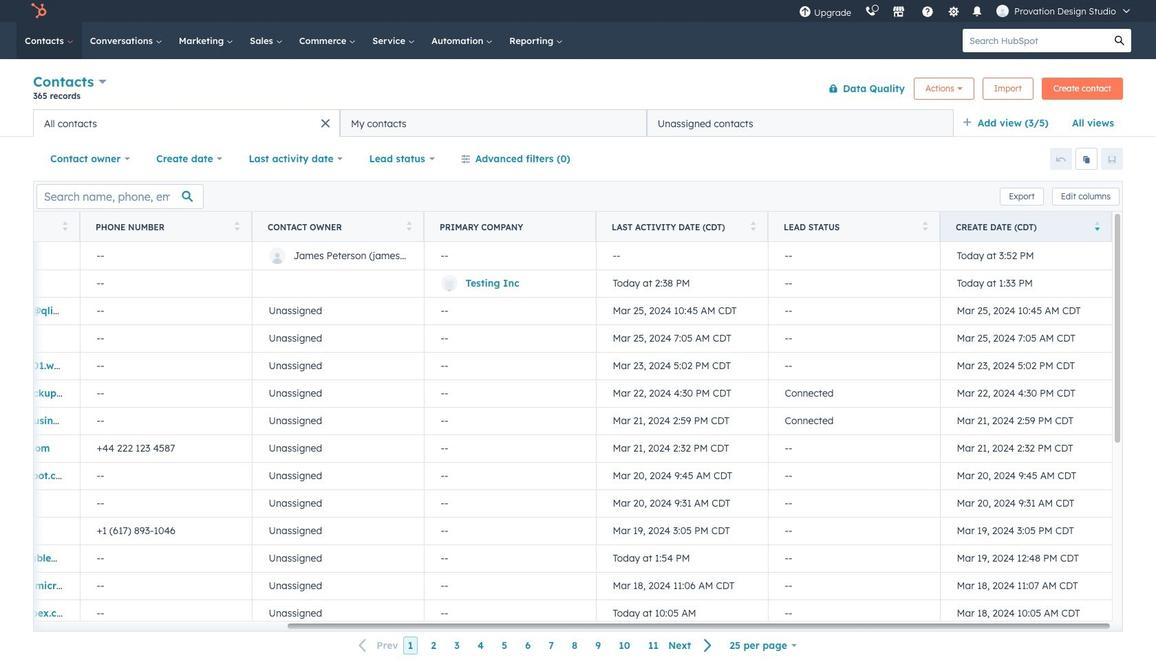 Task type: describe. For each thing, give the bounding box(es) containing it.
james peterson image
[[997, 5, 1009, 17]]

1 press to sort. image from the left
[[62, 221, 67, 231]]

2 press to sort. image from the left
[[923, 221, 928, 231]]

3 press to sort. element from the left
[[406, 221, 412, 233]]

marketplaces image
[[893, 6, 905, 19]]

Search HubSpot search field
[[963, 29, 1108, 52]]

4 press to sort. element from the left
[[751, 221, 756, 233]]

2 press to sort. image from the left
[[234, 221, 240, 231]]

descending sort. press to sort ascending. image
[[1095, 221, 1100, 231]]



Task type: vqa. For each thing, say whether or not it's contained in the screenshot.
the middle pages
no



Task type: locate. For each thing, give the bounding box(es) containing it.
0 horizontal spatial press to sort. image
[[751, 221, 756, 231]]

descending sort. press to sort ascending. element
[[1095, 221, 1100, 233]]

1 horizontal spatial press to sort. image
[[923, 221, 928, 231]]

banner
[[33, 71, 1123, 109]]

Search name, phone, email addresses, or company search field
[[36, 184, 204, 209]]

press to sort. image
[[751, 221, 756, 231], [923, 221, 928, 231]]

1 press to sort. image from the left
[[751, 221, 756, 231]]

3 press to sort. image from the left
[[406, 221, 412, 231]]

menu
[[792, 0, 1140, 22]]

1 horizontal spatial press to sort. image
[[234, 221, 240, 231]]

2 press to sort. element from the left
[[234, 221, 240, 233]]

pagination navigation
[[351, 637, 721, 656]]

press to sort. element
[[62, 221, 67, 233], [234, 221, 240, 233], [406, 221, 412, 233], [751, 221, 756, 233], [923, 221, 928, 233]]

0 horizontal spatial press to sort. image
[[62, 221, 67, 231]]

5 press to sort. element from the left
[[923, 221, 928, 233]]

column header
[[424, 212, 597, 242]]

2 horizontal spatial press to sort. image
[[406, 221, 412, 231]]

press to sort. image
[[62, 221, 67, 231], [234, 221, 240, 231], [406, 221, 412, 231]]

1 press to sort. element from the left
[[62, 221, 67, 233]]



